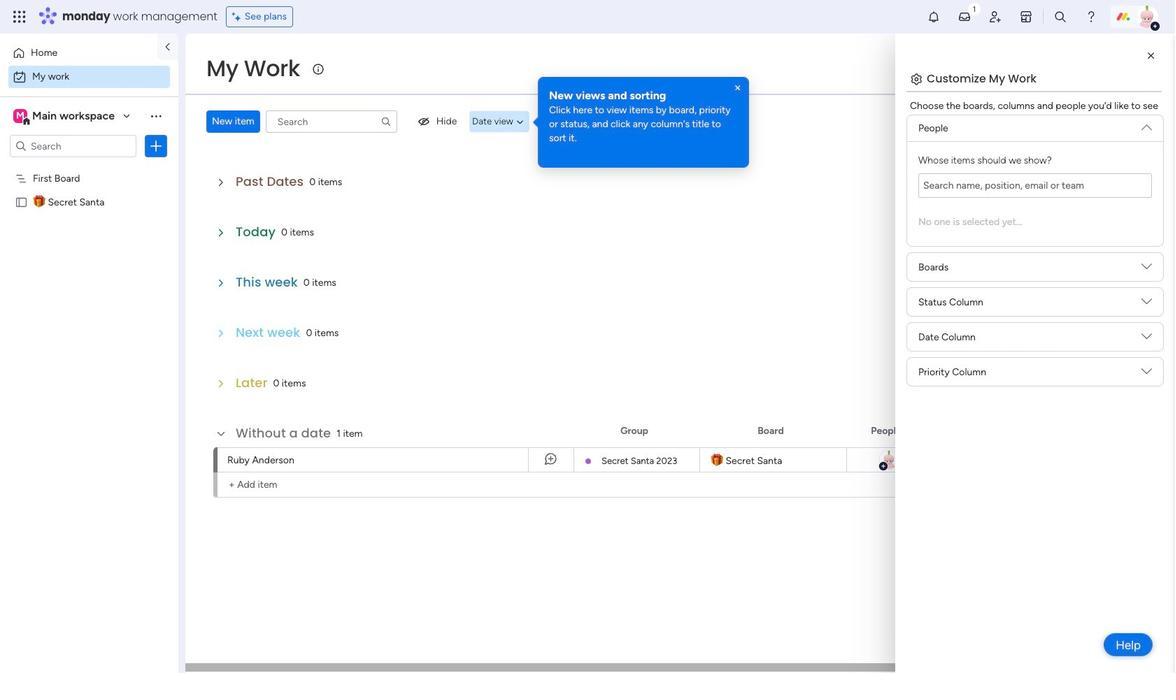 Task type: describe. For each thing, give the bounding box(es) containing it.
4 dapulse dropdown down arrow image from the top
[[1142, 367, 1152, 382]]

1 image
[[968, 1, 981, 16]]

notifications image
[[927, 10, 941, 24]]

see plans image
[[232, 9, 245, 24]]

monday marketplace image
[[1019, 10, 1033, 24]]

public board image
[[15, 195, 28, 209]]

1 vertical spatial option
[[8, 66, 170, 88]]

help image
[[1084, 10, 1098, 24]]

3 dapulse dropdown down arrow image from the top
[[1142, 332, 1152, 347]]

invite members image
[[989, 10, 1003, 24]]

search image
[[380, 116, 392, 127]]

2 vertical spatial option
[[0, 165, 178, 168]]

0 vertical spatial ruby anderson image
[[1136, 6, 1159, 28]]

0 vertical spatial option
[[8, 42, 149, 64]]

select product image
[[13, 10, 27, 24]]



Task type: locate. For each thing, give the bounding box(es) containing it.
Search in workspace field
[[29, 138, 117, 154]]

main content
[[185, 34, 1175, 674]]

None search field
[[266, 111, 397, 133]]

options image
[[149, 139, 163, 153]]

workspace image
[[13, 108, 27, 124]]

1 dapulse dropdown down arrow image from the top
[[1142, 117, 1152, 133]]

heading
[[549, 88, 738, 104]]

Search name, position, email or team text field
[[919, 174, 1152, 198]]

Filter dashboard by text search field
[[266, 111, 397, 133]]

workspace selection element
[[13, 108, 117, 126]]

dapulse dropdown down arrow image
[[1142, 297, 1152, 312]]

close image
[[733, 83, 744, 94]]

dapulse dropdown down arrow image
[[1142, 117, 1152, 133], [1142, 262, 1152, 277], [1142, 332, 1152, 347], [1142, 367, 1152, 382]]

None text field
[[919, 174, 1152, 198]]

ruby anderson image
[[1136, 6, 1159, 28], [878, 450, 899, 471]]

1 vertical spatial ruby anderson image
[[878, 450, 899, 471]]

update feed image
[[958, 10, 972, 24]]

search everything image
[[1054, 10, 1068, 24]]

2 dapulse dropdown down arrow image from the top
[[1142, 262, 1152, 277]]

workspace options image
[[149, 109, 163, 123]]

0 horizontal spatial ruby anderson image
[[878, 450, 899, 471]]

1 horizontal spatial ruby anderson image
[[1136, 6, 1159, 28]]

option
[[8, 42, 149, 64], [8, 66, 170, 88], [0, 165, 178, 168]]

list box
[[0, 163, 178, 403]]



Task type: vqa. For each thing, say whether or not it's contained in the screenshot.
"tab"
no



